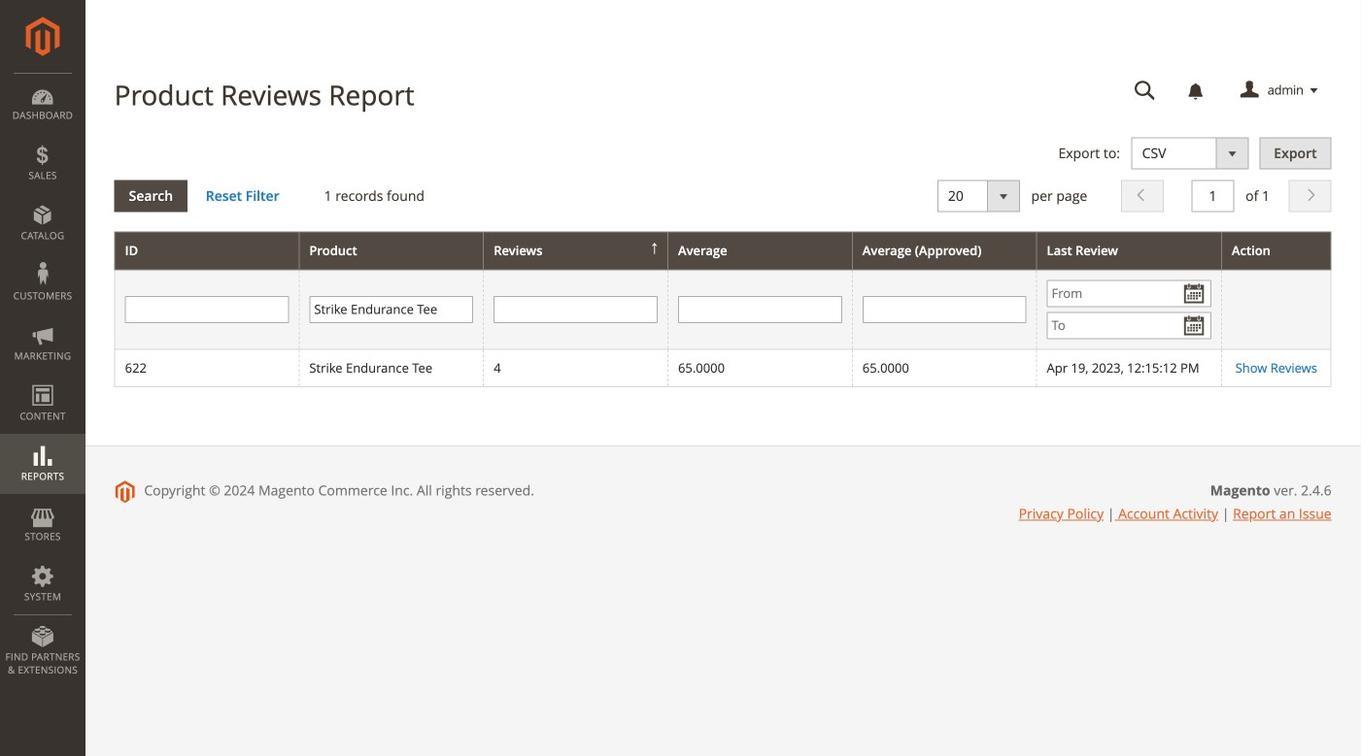 Task type: describe. For each thing, give the bounding box(es) containing it.
To text field
[[1047, 312, 1212, 339]]

magento admin panel image
[[26, 17, 60, 56]]

From text field
[[1047, 280, 1212, 307]]



Task type: locate. For each thing, give the bounding box(es) containing it.
None text field
[[1121, 74, 1169, 108], [125, 296, 289, 323], [309, 296, 473, 323], [494, 296, 658, 323], [678, 296, 842, 323], [863, 296, 1027, 323], [1121, 74, 1169, 108], [125, 296, 289, 323], [309, 296, 473, 323], [494, 296, 658, 323], [678, 296, 842, 323], [863, 296, 1027, 323]]

menu bar
[[0, 73, 86, 687]]

None text field
[[1192, 180, 1234, 212]]



